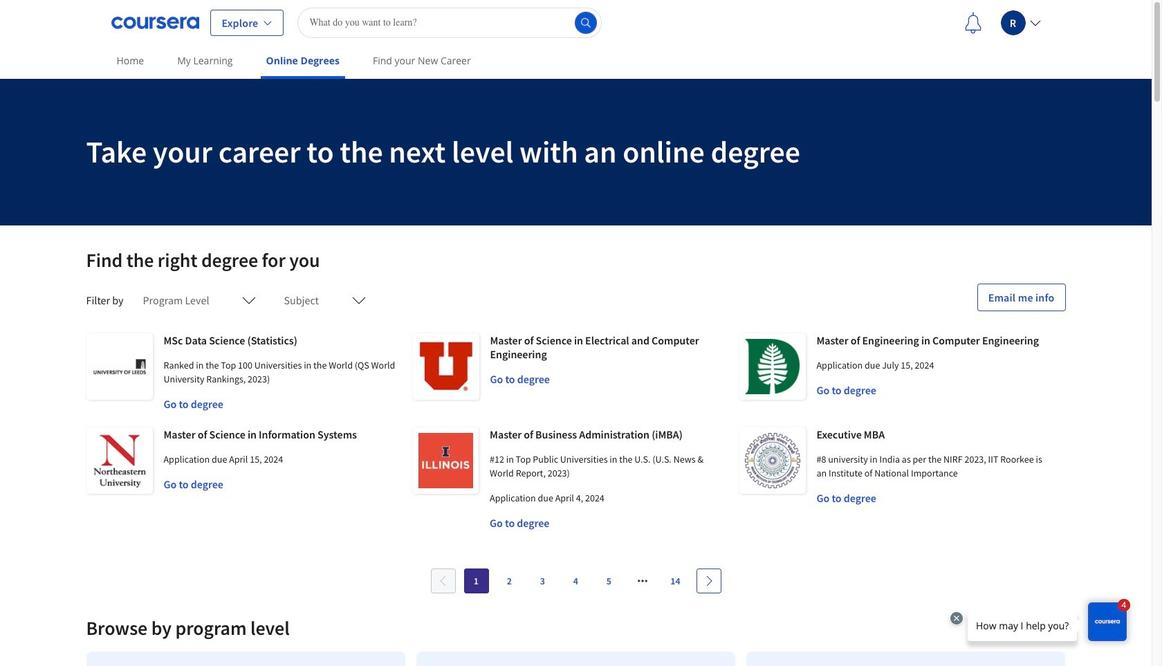 Task type: describe. For each thing, give the bounding box(es) containing it.
go to next page image
[[704, 576, 715, 587]]

coursera image
[[111, 11, 199, 34]]

northeastern university image
[[86, 428, 153, 494]]

university of leeds image
[[86, 334, 153, 400]]

iit roorkee image
[[740, 428, 806, 494]]

What do you want to learn? text field
[[298, 7, 602, 38]]



Task type: vqa. For each thing, say whether or not it's contained in the screenshot.
9, corresponding to Bachelor of Science in Cybersecurity Technology
no



Task type: locate. For each thing, give the bounding box(es) containing it.
list
[[81, 646, 1072, 667]]

university of illinois at urbana-champaign image
[[413, 428, 479, 494]]

university of utah image
[[413, 334, 479, 400]]

None search field
[[298, 7, 602, 38]]

dartmouth college image
[[740, 334, 806, 400]]



